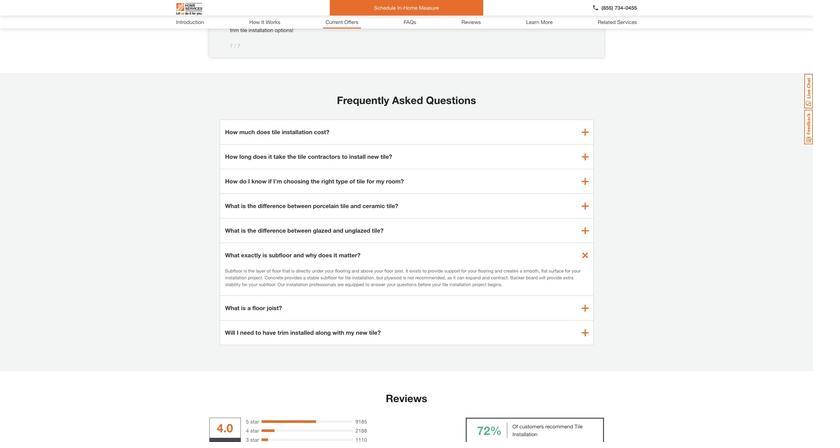 Task type: locate. For each thing, give the bounding box(es) containing it.
your up the expand
[[468, 269, 477, 274]]

0 vertical spatial reviews
[[462, 19, 481, 25]]

1 vertical spatial difference
[[258, 227, 286, 234]]

cut,
[[361, 4, 369, 10]]

live chat image
[[805, 74, 814, 109]]

frequently asked questions
[[337, 94, 476, 107]]

have
[[263, 330, 276, 337]]

ceramic
[[271, 4, 290, 10], [363, 203, 385, 210]]

2 difference from the top
[[258, 227, 286, 234]]

it
[[269, 153, 272, 160], [334, 252, 337, 259], [454, 275, 456, 281]]

1 vertical spatial ceramic
[[363, 203, 385, 210]]

i
[[248, 178, 250, 185], [237, 330, 239, 337]]

star right 5
[[250, 419, 259, 425]]

easy
[[308, 4, 319, 10]]

are inside subfloor is the layer of floor that is directly under your flooring and above your floor joist. it exists to provide support for your flooring and creates a smooth, flat surface for your installation project. concrete provides a stable subfloor for tile installation, but plywood is not recommended, as it can expand and contract. backer board will provide extra stability for your subfloor. our installation professionals are equipped to answer your questions before your tile installation project begins.
[[338, 282, 344, 288]]

floor left 'joist?'
[[252, 305, 265, 312]]

1 vertical spatial star
[[250, 428, 259, 435]]

0 horizontal spatial provide
[[428, 269, 443, 274]]

0 vertical spatial does
[[257, 129, 270, 136]]

1 vertical spatial new
[[356, 330, 368, 337]]

1 vertical spatial i
[[237, 330, 239, 337]]

and up on on the left top
[[350, 4, 359, 10]]

1 star from the top
[[250, 419, 259, 425]]

0 horizontal spatial of
[[267, 269, 271, 274]]

the for porcelain
[[248, 203, 256, 210]]

7 left /
[[230, 43, 233, 49]]

it left the matter?
[[334, 252, 337, 259]]

0 vertical spatial difference
[[258, 203, 286, 210]]

7
[[230, 43, 233, 49], [238, 43, 240, 49]]

ceramic inside porcelain tile and ceramic tile are easy to work with and cut, making them common trim types for tile installations. depending on your project and tile type, you can choose from even more trim tiles available—talk to a specialist about trim tile installation options!
[[271, 4, 290, 10]]

1 horizontal spatial are
[[338, 282, 344, 288]]

support
[[444, 269, 460, 274]]

ceramic up unglazed
[[363, 203, 385, 210]]

for left room?
[[367, 178, 375, 185]]

between left glazed
[[288, 227, 311, 234]]

how left long on the left top of the page
[[225, 153, 238, 160]]

installation down choose
[[249, 27, 274, 33]]

0 vertical spatial it
[[269, 153, 272, 160]]

1 horizontal spatial i
[[248, 178, 250, 185]]

subfloor up that at the left
[[269, 252, 292, 259]]

floor up concrete
[[272, 269, 281, 274]]

how much does tile installation cost?
[[225, 129, 330, 136]]

star
[[250, 419, 259, 425], [250, 428, 259, 435]]

is up need
[[241, 305, 246, 312]]

it down types
[[261, 19, 264, 25]]

is up the provides
[[292, 269, 295, 274]]

1 vertical spatial provide
[[547, 275, 562, 281]]

1 horizontal spatial can
[[457, 275, 465, 281]]

does right long on the left top of the page
[[253, 153, 267, 160]]

1 vertical spatial does
[[253, 153, 267, 160]]

1 vertical spatial are
[[338, 282, 344, 288]]

1 what from the top
[[225, 203, 240, 210]]

your
[[357, 11, 367, 18], [325, 269, 334, 274], [374, 269, 383, 274], [468, 269, 477, 274], [572, 269, 581, 274], [249, 282, 258, 288], [387, 282, 396, 288], [432, 282, 441, 288]]

on
[[350, 11, 355, 18]]

exists
[[410, 269, 422, 274]]

installation down the provides
[[286, 282, 308, 288]]

to left have
[[256, 330, 261, 337]]

1 vertical spatial can
[[457, 275, 465, 281]]

can
[[240, 19, 248, 25], [457, 275, 465, 281]]

1 difference from the top
[[258, 203, 286, 210]]

0 vertical spatial project
[[369, 11, 385, 18]]

2 7 from the left
[[238, 43, 240, 49]]

it left the take
[[269, 153, 272, 160]]

flooring down the matter?
[[335, 269, 351, 274]]

what is the difference between glazed and unglazed tile?
[[225, 227, 384, 234]]

ceramic up types
[[271, 4, 290, 10]]

with up depending
[[339, 4, 349, 10]]

of right type
[[350, 178, 355, 185]]

current offers
[[326, 19, 359, 25]]

0 horizontal spatial it
[[261, 19, 264, 25]]

how for how do i know if i'm choosing the right type of tile for my room?
[[225, 178, 238, 185]]

what for what is the difference between glazed and unglazed tile?
[[225, 227, 240, 234]]

equipped
[[345, 282, 364, 288]]

0 vertical spatial subfloor
[[269, 252, 292, 259]]

0 horizontal spatial flooring
[[335, 269, 351, 274]]

9185 4 star
[[246, 419, 367, 435]]

can inside porcelain tile and ceramic tile are easy to work with and cut, making them common trim types for tile installations. depending on your project and tile type, you can choose from even more trim tiles available—talk to a specialist about trim tile installation options!
[[240, 19, 248, 25]]

and right glazed
[[333, 227, 344, 234]]

to down installation,
[[366, 282, 370, 288]]

answer
[[371, 282, 386, 288]]

and up types
[[261, 4, 270, 10]]

why
[[306, 252, 317, 259]]

how down common
[[249, 19, 260, 25]]

the left right
[[311, 178, 320, 185]]

installation,
[[352, 275, 375, 281]]

long
[[240, 153, 252, 160]]

0 vertical spatial new
[[368, 153, 379, 160]]

1 vertical spatial my
[[346, 330, 354, 337]]

1 vertical spatial it
[[406, 269, 408, 274]]

how for how it works
[[249, 19, 260, 25]]

it right joist.
[[406, 269, 408, 274]]

concrete
[[265, 275, 283, 281]]

project down the expand
[[473, 282, 487, 288]]

my right along
[[346, 330, 354, 337]]

are left equipped in the left bottom of the page
[[338, 282, 344, 288]]

7 / 7
[[230, 43, 240, 49]]

2 horizontal spatial it
[[454, 275, 456, 281]]

trim down you
[[230, 27, 239, 33]]

1 vertical spatial between
[[288, 227, 311, 234]]

not
[[408, 275, 414, 281]]

4.0
[[217, 422, 233, 436]]

subfloor inside subfloor is the layer of floor that is directly under your flooring and above your floor joist. it exists to provide support for your flooring and creates a smooth, flat surface for your installation project. concrete provides a stable subfloor for tile installation, but plywood is not recommended, as it can expand and contract. backer board will provide extra stability for your subfloor. our installation professionals are equipped to answer your questions before your tile installation project begins.
[[321, 275, 337, 281]]

for up from
[[277, 11, 283, 18]]

how for how much does tile installation cost?
[[225, 129, 238, 136]]

installation down the subfloor
[[225, 275, 247, 281]]

7 right /
[[238, 43, 240, 49]]

0 vertical spatial between
[[288, 203, 311, 210]]

installations.
[[292, 11, 321, 18]]

can down support
[[457, 275, 465, 281]]

i right will
[[237, 330, 239, 337]]

but
[[377, 275, 383, 281]]

flooring up the expand
[[478, 269, 494, 274]]

1 horizontal spatial flooring
[[478, 269, 494, 274]]

does right much
[[257, 129, 270, 136]]

do it for you logo image
[[176, 0, 202, 18]]

how long does it take the tile contractors to install new tile?
[[225, 153, 392, 160]]

works
[[266, 19, 280, 25]]

it inside subfloor is the layer of floor that is directly under your flooring and above your floor joist. it exists to provide support for your flooring and creates a smooth, flat surface for your installation project. concrete provides a stable subfloor for tile installation, but plywood is not recommended, as it can expand and contract. backer board will provide extra stability for your subfloor. our installation professionals are equipped to answer your questions before your tile installation project begins.
[[454, 275, 456, 281]]

if
[[268, 178, 272, 185]]

how it works
[[249, 19, 280, 25]]

type,
[[404, 11, 416, 18]]

difference down if
[[258, 203, 286, 210]]

with right along
[[333, 330, 344, 337]]

for right the stability at the bottom of page
[[242, 282, 248, 288]]

floor up plywood
[[385, 269, 394, 274]]

my
[[376, 178, 385, 185], [346, 330, 354, 337]]

choose
[[250, 19, 267, 25]]

trim
[[252, 11, 261, 18], [306, 19, 315, 25], [230, 27, 239, 33], [278, 330, 289, 337]]

available—talk
[[327, 19, 361, 25]]

2 vertical spatial it
[[454, 275, 456, 281]]

how
[[249, 19, 260, 25], [225, 129, 238, 136], [225, 153, 238, 160], [225, 178, 238, 185]]

of
[[350, 178, 355, 185], [267, 269, 271, 274]]

1 horizontal spatial of
[[350, 178, 355, 185]]

to right offers
[[363, 19, 367, 25]]

services
[[618, 19, 637, 25]]

0 horizontal spatial my
[[346, 330, 354, 337]]

what for what is the difference between porcelain tile and ceramic tile?
[[225, 203, 240, 210]]

1 horizontal spatial project
[[473, 282, 487, 288]]

installation inside porcelain tile and ceramic tile are easy to work with and cut, making them common trim types for tile installations. depending on your project and tile type, you can choose from even more trim tiles available—talk to a specialist about trim tile installation options!
[[249, 27, 274, 33]]

0 vertical spatial my
[[376, 178, 385, 185]]

project down making
[[369, 11, 385, 18]]

3 what from the top
[[225, 252, 240, 259]]

i right do
[[248, 178, 250, 185]]

1 horizontal spatial ceramic
[[363, 203, 385, 210]]

0 horizontal spatial can
[[240, 19, 248, 25]]

1 between from the top
[[288, 203, 311, 210]]

2 what from the top
[[225, 227, 240, 234]]

expand
[[466, 275, 481, 281]]

to up "recommended,"
[[423, 269, 427, 274]]

subfloor
[[269, 252, 292, 259], [321, 275, 337, 281]]

0 horizontal spatial reviews
[[386, 393, 428, 405]]

the for floor
[[248, 269, 255, 274]]

installation down as
[[450, 282, 471, 288]]

them
[[389, 4, 401, 10]]

the up project.
[[248, 269, 255, 274]]

and up the begins.
[[482, 275, 490, 281]]

a inside porcelain tile and ceramic tile are easy to work with and cut, making them common trim types for tile installations. depending on your project and tile type, you can choose from even more trim tiles available—talk to a specialist about trim tile installation options!
[[369, 19, 371, 25]]

1 vertical spatial reviews
[[386, 393, 428, 405]]

is left 'not'
[[403, 275, 406, 281]]

1 vertical spatial subfloor
[[321, 275, 337, 281]]

smooth,
[[524, 269, 540, 274]]

i'm
[[273, 178, 282, 185]]

tiles
[[317, 19, 326, 25]]

does right the why
[[319, 252, 332, 259]]

the down 'know'
[[248, 203, 256, 210]]

subfloor
[[225, 269, 242, 274]]

4
[[246, 428, 249, 435]]

0 horizontal spatial are
[[300, 4, 307, 10]]

a left specialist
[[369, 19, 371, 25]]

5 star
[[246, 419, 259, 425]]

schedule in-home measure button
[[330, 0, 484, 16]]

how left do
[[225, 178, 238, 185]]

of right layer
[[267, 269, 271, 274]]

5 star link
[[246, 419, 259, 426]]

fireplace with tile trim image
[[434, 0, 583, 20]]

subfloor up professionals
[[321, 275, 337, 281]]

1 horizontal spatial it
[[406, 269, 408, 274]]

4 what from the top
[[225, 305, 240, 312]]

tile
[[253, 4, 260, 10], [291, 4, 298, 10], [284, 11, 291, 18], [396, 11, 403, 18], [240, 27, 247, 33], [272, 129, 280, 136], [298, 153, 306, 160], [357, 178, 365, 185], [341, 203, 349, 210], [345, 275, 351, 281], [443, 282, 448, 288]]

0 vertical spatial can
[[240, 19, 248, 25]]

exactly
[[241, 252, 261, 259]]

provide up "recommended,"
[[428, 269, 443, 274]]

0 vertical spatial with
[[339, 4, 349, 10]]

does
[[257, 129, 270, 136], [253, 153, 267, 160], [319, 252, 332, 259]]

star inside 9185 4 star
[[250, 428, 259, 435]]

1 vertical spatial of
[[267, 269, 271, 274]]

0 horizontal spatial project
[[369, 11, 385, 18]]

the inside subfloor is the layer of floor that is directly under your flooring and above your floor joist. it exists to provide support for your flooring and creates a smooth, flat surface for your installation project. concrete provides a stable subfloor for tile installation, but plywood is not recommended, as it can expand and contract. backer board will provide extra stability for your subfloor. our installation professionals are equipped to answer your questions before your tile installation project begins.
[[248, 269, 255, 274]]

2 between from the top
[[288, 227, 311, 234]]

1 horizontal spatial my
[[376, 178, 385, 185]]

how left much
[[225, 129, 238, 136]]

my left room?
[[376, 178, 385, 185]]

your down cut,
[[357, 11, 367, 18]]

trim right have
[[278, 330, 289, 337]]

as
[[448, 275, 452, 281]]

above
[[361, 269, 373, 274]]

making
[[371, 4, 388, 10]]

the up exactly
[[248, 227, 256, 234]]

/
[[234, 43, 236, 49]]

work
[[327, 4, 338, 10]]

between down choosing on the left top
[[288, 203, 311, 210]]

board
[[526, 275, 538, 281]]

2 star from the top
[[250, 428, 259, 435]]

with inside porcelain tile and ceramic tile are easy to work with and cut, making them common trim types for tile installations. depending on your project and tile type, you can choose from even more trim tiles available—talk to a specialist about trim tile installation options!
[[339, 4, 349, 10]]

between for porcelain
[[288, 203, 311, 210]]

for left installation,
[[338, 275, 344, 281]]

star right 4
[[250, 428, 259, 435]]

0 horizontal spatial ceramic
[[271, 4, 290, 10]]

our
[[278, 282, 285, 288]]

porcelain
[[230, 4, 252, 10]]

flooring
[[335, 269, 351, 274], [478, 269, 494, 274]]

1 7 from the left
[[230, 43, 233, 49]]

difference up exactly
[[258, 227, 286, 234]]

schedule
[[374, 5, 396, 11]]

it right as
[[454, 275, 456, 281]]

are up installations.
[[300, 4, 307, 10]]

know
[[252, 178, 267, 185]]

0 vertical spatial are
[[300, 4, 307, 10]]

unglazed
[[345, 227, 370, 234]]

1 vertical spatial project
[[473, 282, 487, 288]]

1 horizontal spatial subfloor
[[321, 275, 337, 281]]

0 horizontal spatial 7
[[230, 43, 233, 49]]

0 vertical spatial i
[[248, 178, 250, 185]]

can down common
[[240, 19, 248, 25]]

it inside subfloor is the layer of floor that is directly under your flooring and above your floor joist. it exists to provide support for your flooring and creates a smooth, flat surface for your installation project. concrete provides a stable subfloor for tile installation, but plywood is not recommended, as it can expand and contract. backer board will provide extra stability for your subfloor. our installation professionals are equipped to answer your questions before your tile installation project begins.
[[406, 269, 408, 274]]

0 vertical spatial star
[[250, 419, 259, 425]]

is up exactly
[[241, 227, 246, 234]]

contractors
[[308, 153, 340, 160]]

is right the subfloor
[[244, 269, 247, 274]]

plywood
[[385, 275, 402, 281]]

0455
[[626, 5, 637, 11]]

your down plywood
[[387, 282, 396, 288]]

customers
[[520, 424, 544, 430]]

0 vertical spatial ceramic
[[271, 4, 290, 10]]

1 horizontal spatial 7
[[238, 43, 240, 49]]

your right "under"
[[325, 269, 334, 274]]

schedule in-home measure
[[374, 5, 439, 11]]

what for what is a floor joist?
[[225, 305, 240, 312]]

provide down surface on the bottom
[[547, 275, 562, 281]]

1 horizontal spatial it
[[334, 252, 337, 259]]



Task type: vqa. For each thing, say whether or not it's contained in the screenshot.
SPONSORED BANNER image
no



Task type: describe. For each thing, give the bounding box(es) containing it.
current
[[326, 19, 343, 25]]

creates
[[504, 269, 519, 274]]

does for tile
[[257, 129, 270, 136]]

specialist
[[373, 19, 395, 25]]

734-
[[615, 5, 626, 11]]

0 horizontal spatial subfloor
[[269, 252, 292, 259]]

9185
[[356, 419, 367, 425]]

project inside subfloor is the layer of floor that is directly under your flooring and above your floor joist. it exists to provide support for your flooring and creates a smooth, flat surface for your installation project. concrete provides a stable subfloor for tile installation, but plywood is not recommended, as it can expand and contract. backer board will provide extra stability for your subfloor. our installation professionals are equipped to answer your questions before your tile installation project begins.
[[473, 282, 487, 288]]

can inside subfloor is the layer of floor that is directly under your flooring and above your floor joist. it exists to provide support for your flooring and creates a smooth, flat surface for your installation project. concrete provides a stable subfloor for tile installation, but plywood is not recommended, as it can expand and contract. backer board will provide extra stability for your subfloor. our installation professionals are equipped to answer your questions before your tile installation project begins.
[[457, 275, 465, 281]]

72%
[[477, 424, 502, 438]]

the for glazed
[[248, 227, 256, 234]]

common
[[230, 11, 251, 18]]

installed
[[290, 330, 314, 337]]

new for my
[[356, 330, 368, 337]]

provides
[[285, 275, 302, 281]]

how do i know if i'm choosing the right type of tile for my room?
[[225, 178, 404, 185]]

glazed
[[313, 227, 332, 234]]

backer
[[511, 275, 525, 281]]

questions
[[397, 282, 417, 288]]

flat
[[542, 269, 548, 274]]

0 horizontal spatial i
[[237, 330, 239, 337]]

in-
[[398, 5, 404, 11]]

choosing
[[284, 178, 309, 185]]

1 horizontal spatial provide
[[547, 275, 562, 281]]

for inside porcelain tile and ceramic tile are easy to work with and cut, making them common trim types for tile installations. depending on your project and tile type, you can choose from even more trim tiles available—talk to a specialist about trim tile installation options!
[[277, 11, 283, 18]]

and up installation,
[[352, 269, 359, 274]]

install
[[349, 153, 366, 160]]

and up unglazed
[[351, 203, 361, 210]]

will
[[225, 330, 235, 337]]

porcelain tile and ceramic tile are easy to work with and cut, making them common trim types for tile installations. depending on your project and tile type, you can choose from even more trim tiles available—talk to a specialist about trim tile installation options!
[[230, 4, 416, 33]]

frequently
[[337, 94, 389, 107]]

of customers recommend tile installation
[[513, 424, 583, 438]]

right
[[322, 178, 334, 185]]

take
[[274, 153, 286, 160]]

how for how long does it take the tile contractors to install new tile?
[[225, 153, 238, 160]]

your down "recommended,"
[[432, 282, 441, 288]]

1 flooring from the left
[[335, 269, 351, 274]]

professionals
[[309, 282, 336, 288]]

(855) 734-0455
[[602, 5, 637, 11]]

0 horizontal spatial floor
[[252, 305, 265, 312]]

difference for glazed
[[258, 227, 286, 234]]

room?
[[386, 178, 404, 185]]

to left install
[[342, 153, 348, 160]]

trim up choose
[[252, 11, 261, 18]]

introduction
[[176, 19, 204, 25]]

do
[[240, 178, 247, 185]]

are inside porcelain tile and ceramic tile are easy to work with and cut, making them common trim types for tile installations. depending on your project and tile type, you can choose from even more trim tiles available—talk to a specialist about trim tile installation options!
[[300, 4, 307, 10]]

4 star link
[[246, 428, 259, 436]]

you
[[230, 19, 239, 25]]

porcelain
[[313, 203, 339, 210]]

much
[[240, 129, 255, 136]]

what exactly is subfloor and why does it matter?
[[225, 252, 361, 259]]

what for what exactly is subfloor and why does it matter?
[[225, 252, 240, 259]]

does for it
[[253, 153, 267, 160]]

even
[[280, 19, 292, 25]]

type
[[336, 178, 348, 185]]

your up but
[[374, 269, 383, 274]]

learn
[[526, 19, 540, 25]]

a up need
[[248, 305, 251, 312]]

tile
[[575, 424, 583, 430]]

depending
[[323, 11, 348, 18]]

contract.
[[491, 275, 509, 281]]

0 vertical spatial of
[[350, 178, 355, 185]]

1 horizontal spatial reviews
[[462, 19, 481, 25]]

along
[[316, 330, 331, 337]]

is right exactly
[[263, 252, 267, 259]]

your inside porcelain tile and ceramic tile are easy to work with and cut, making them common trim types for tile installations. depending on your project and tile type, you can choose from even more trim tiles available—talk to a specialist about trim tile installation options!
[[357, 11, 367, 18]]

before
[[418, 282, 431, 288]]

extra
[[564, 275, 574, 281]]

project inside porcelain tile and ceramic tile are easy to work with and cut, making them common trim types for tile installations. depending on your project and tile type, you can choose from even more trim tiles available—talk to a specialist about trim tile installation options!
[[369, 11, 385, 18]]

1 vertical spatial with
[[333, 330, 344, 337]]

options!
[[275, 27, 294, 33]]

1 vertical spatial it
[[334, 252, 337, 259]]

for up extra
[[565, 269, 571, 274]]

new for install
[[368, 153, 379, 160]]

to right easy
[[320, 4, 325, 10]]

feedback link image
[[805, 110, 814, 145]]

asked
[[392, 94, 423, 107]]

5
[[246, 419, 249, 425]]

subfloor is the layer of floor that is directly under your flooring and above your floor joist. it exists to provide support for your flooring and creates a smooth, flat surface for your installation project. concrete provides a stable subfloor for tile installation, but plywood is not recommended, as it can expand and contract. backer board will provide extra stability for your subfloor. our installation professionals are equipped to answer your questions before your tile installation project begins.
[[225, 269, 581, 288]]

begins.
[[488, 282, 503, 288]]

(855)
[[602, 5, 614, 11]]

a up the "backer"
[[520, 269, 522, 274]]

of
[[513, 424, 518, 430]]

that
[[282, 269, 290, 274]]

0 vertical spatial provide
[[428, 269, 443, 274]]

related
[[598, 19, 616, 25]]

between for glazed
[[288, 227, 311, 234]]

2 flooring from the left
[[478, 269, 494, 274]]

project.
[[248, 275, 264, 281]]

more
[[541, 19, 553, 25]]

what is a floor joist?
[[225, 305, 282, 312]]

and left the why
[[294, 252, 304, 259]]

0 horizontal spatial it
[[269, 153, 272, 160]]

directly
[[296, 269, 311, 274]]

2 horizontal spatial floor
[[385, 269, 394, 274]]

joist?
[[267, 305, 282, 312]]

offers
[[344, 19, 359, 25]]

and down the schedule
[[386, 11, 395, 18]]

1 horizontal spatial floor
[[272, 269, 281, 274]]

your down project.
[[249, 282, 258, 288]]

trim down installations.
[[306, 19, 315, 25]]

0 vertical spatial it
[[261, 19, 264, 25]]

from
[[268, 19, 279, 25]]

will
[[539, 275, 546, 281]]

2188
[[356, 428, 367, 435]]

what is the difference between porcelain tile and ceramic tile?
[[225, 203, 398, 210]]

and up contract.
[[495, 269, 503, 274]]

surface
[[549, 269, 564, 274]]

related services
[[598, 19, 637, 25]]

stable
[[307, 275, 319, 281]]

cost?
[[314, 129, 330, 136]]

(855) 734-0455 link
[[593, 4, 637, 12]]

joist.
[[395, 269, 405, 274]]

for up the expand
[[462, 269, 467, 274]]

your up extra
[[572, 269, 581, 274]]

the right the take
[[287, 153, 296, 160]]

questions
[[426, 94, 476, 107]]

recommend
[[546, 424, 573, 430]]

installation
[[513, 432, 538, 438]]

difference for porcelain
[[258, 203, 286, 210]]

under
[[312, 269, 324, 274]]

installation left cost?
[[282, 129, 313, 136]]

2 vertical spatial does
[[319, 252, 332, 259]]

is down do
[[241, 203, 246, 210]]

faqs
[[404, 19, 416, 25]]

of inside subfloor is the layer of floor that is directly under your flooring and above your floor joist. it exists to provide support for your flooring and creates a smooth, flat surface for your installation project. concrete provides a stable subfloor for tile installation, but plywood is not recommended, as it can expand and contract. backer board will provide extra stability for your subfloor. our installation professionals are equipped to answer your questions before your tile installation project begins.
[[267, 269, 271, 274]]

a down directly
[[303, 275, 306, 281]]



